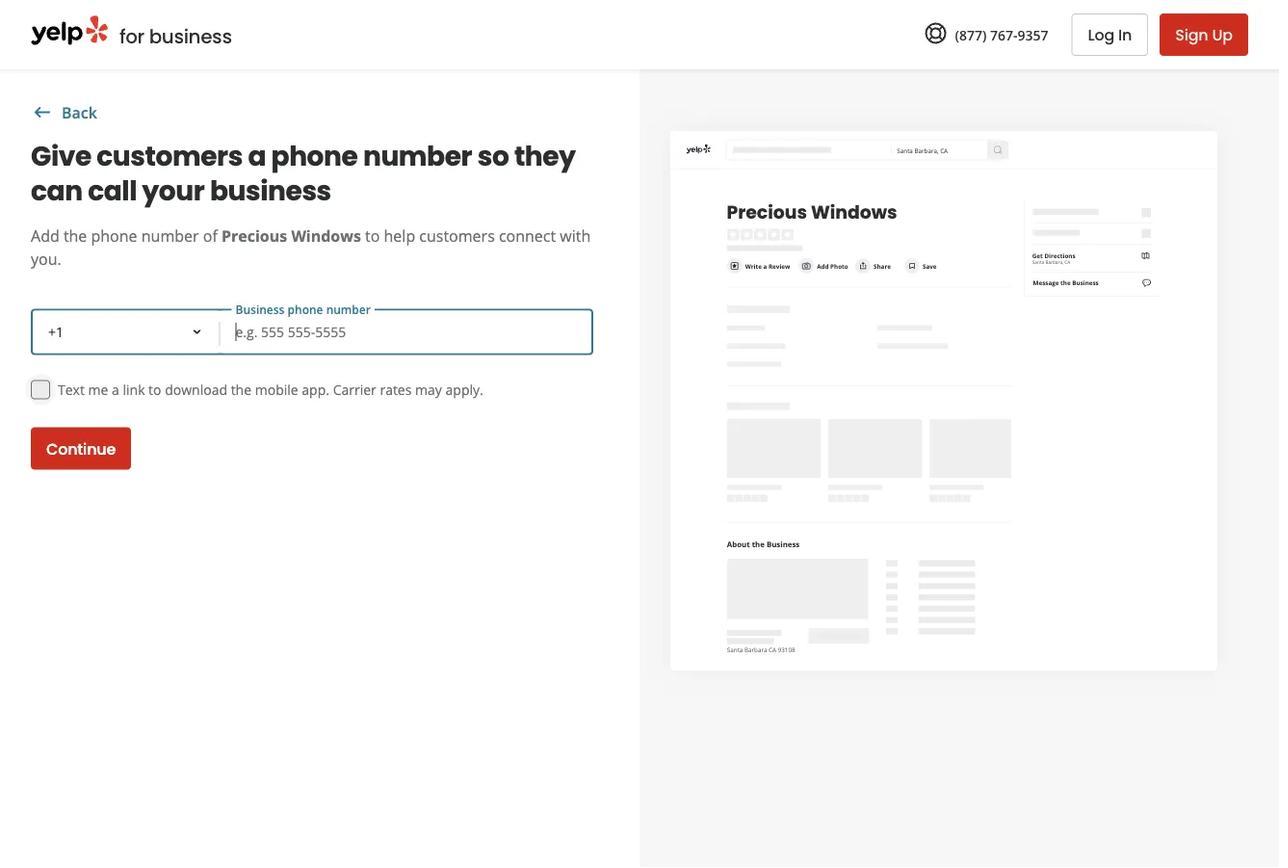 Task type: locate. For each thing, give the bounding box(es) containing it.
phone up "windows"
[[271, 138, 358, 176]]

add the phone number of precious windows
[[31, 225, 361, 246]]

business
[[236, 301, 285, 317]]

number
[[363, 138, 472, 176], [141, 225, 199, 246], [326, 301, 371, 317]]

0 horizontal spatial the
[[64, 225, 87, 246]]

customers inside to help customers connect with you.
[[420, 225, 495, 246]]

1 horizontal spatial customers
[[420, 225, 495, 246]]

1 vertical spatial a
[[112, 381, 119, 399]]

the inside continue form
[[231, 381, 252, 399]]

1 vertical spatial the
[[231, 381, 252, 399]]

a
[[248, 138, 266, 176], [112, 381, 119, 399]]

1 vertical spatial business
[[210, 172, 331, 210]]

0 horizontal spatial a
[[112, 381, 119, 399]]

1 vertical spatial customers
[[420, 225, 495, 246]]

2 vertical spatial number
[[326, 301, 371, 317]]

phone down call
[[91, 225, 137, 246]]

customers
[[97, 138, 243, 176], [420, 225, 495, 246]]

the right add
[[64, 225, 87, 246]]

a right the me
[[112, 381, 119, 399]]

number left the of
[[141, 225, 199, 246]]

0 vertical spatial number
[[363, 138, 472, 176]]

a inside give customers a phone number so they can call your business
[[248, 138, 266, 176]]

2 vertical spatial phone
[[288, 301, 323, 317]]

continue button
[[31, 428, 131, 470]]

the left mobile
[[231, 381, 252, 399]]

(877) 767-9357
[[956, 26, 1049, 44]]

9357
[[1018, 26, 1049, 44]]

phone
[[271, 138, 358, 176], [91, 225, 137, 246], [288, 301, 323, 317]]

phone right business
[[288, 301, 323, 317]]

app.
[[302, 381, 330, 399]]

windows
[[291, 225, 361, 246]]

precious
[[222, 225, 287, 246]]

0 vertical spatial to
[[365, 225, 380, 246]]

customers right help
[[420, 225, 495, 246]]

the
[[64, 225, 87, 246], [231, 381, 252, 399]]

1 horizontal spatial a
[[248, 138, 266, 176]]

number inside give customers a phone number so they can call your business
[[363, 138, 472, 176]]

may
[[415, 381, 442, 399]]

a inside continue form
[[112, 381, 119, 399]]

continue form
[[25, 301, 594, 470]]

0 horizontal spatial to
[[149, 381, 161, 399]]

rates
[[380, 381, 412, 399]]

business right for
[[149, 23, 232, 50]]

your
[[142, 172, 205, 210]]

give customers a phone number so they can call your business
[[31, 138, 576, 210]]

in
[[1119, 24, 1133, 46]]

number down to help customers connect with you.
[[326, 301, 371, 317]]

sign
[[1176, 24, 1209, 46]]

1 vertical spatial phone
[[91, 225, 137, 246]]

e.g. 555 555-5555 telephone field
[[220, 311, 592, 353]]

to right link
[[149, 381, 161, 399]]

(877)
[[956, 26, 987, 44]]

0 vertical spatial a
[[248, 138, 266, 176]]

number left so at the top
[[363, 138, 472, 176]]

text me a link to download the mobile app. carrier rates may apply.
[[58, 381, 484, 399]]

0 horizontal spatial customers
[[97, 138, 243, 176]]

can
[[31, 172, 83, 210]]

1 horizontal spatial the
[[231, 381, 252, 399]]

a up the precious on the top left of the page
[[248, 138, 266, 176]]

business
[[149, 23, 232, 50], [210, 172, 331, 210]]

to
[[365, 225, 380, 246], [149, 381, 161, 399]]

a for phone
[[248, 138, 266, 176]]

business up the precious on the top left of the page
[[210, 172, 331, 210]]

(877) 767-9357 link
[[956, 25, 1049, 44]]

carrier
[[333, 381, 377, 399]]

download
[[165, 381, 227, 399]]

to help customers connect with you.
[[31, 225, 591, 269]]

1 horizontal spatial to
[[365, 225, 380, 246]]

they
[[515, 138, 576, 176]]

0 vertical spatial the
[[64, 225, 87, 246]]

1 vertical spatial to
[[149, 381, 161, 399]]

link
[[123, 381, 145, 399]]

0 vertical spatial customers
[[97, 138, 243, 176]]

log
[[1089, 24, 1115, 46]]

customers up add the phone number of precious windows
[[97, 138, 243, 176]]

0 vertical spatial phone
[[271, 138, 358, 176]]

to left help
[[365, 225, 380, 246]]



Task type: vqa. For each thing, say whether or not it's contained in the screenshot.
ENTER THE ADDRESS FOR WHERE CUSTOMERS CAN FIND YOU OR YOUR REGISTERED BUSINESS ADDRESS.
no



Task type: describe. For each thing, give the bounding box(es) containing it.
1 vertical spatial number
[[141, 225, 199, 246]]

text
[[58, 381, 85, 399]]

24 arrow left v2 image
[[31, 101, 54, 124]]

24 support outline v2 image
[[925, 22, 948, 45]]

number inside continue form
[[326, 301, 371, 317]]

apply.
[[446, 381, 484, 399]]

continue
[[46, 438, 116, 460]]

business phone number
[[236, 301, 371, 317]]

up
[[1213, 24, 1234, 46]]

to inside to help customers connect with you.
[[365, 225, 380, 246]]

so
[[478, 138, 509, 176]]

phone inside give customers a phone number so they can call your business
[[271, 138, 358, 176]]

add
[[31, 225, 60, 246]]

with
[[560, 225, 591, 246]]

a for link
[[112, 381, 119, 399]]

of
[[203, 225, 218, 246]]

back
[[62, 102, 97, 122]]

connect
[[499, 225, 556, 246]]

767-
[[991, 26, 1018, 44]]

log in link
[[1072, 13, 1149, 56]]

Country code field
[[33, 311, 220, 353]]

give
[[31, 138, 91, 176]]

help
[[384, 225, 416, 246]]

back button
[[31, 100, 97, 124]]

sign up link
[[1161, 13, 1249, 56]]

log in
[[1089, 24, 1133, 46]]

for
[[120, 23, 144, 50]]

customers inside give customers a phone number so they can call your business
[[97, 138, 243, 176]]

you.
[[31, 248, 61, 269]]

mobile
[[255, 381, 298, 399]]

for business
[[120, 23, 232, 50]]

business inside give customers a phone number so they can call your business
[[210, 172, 331, 210]]

me
[[88, 381, 108, 399]]

sign up
[[1176, 24, 1234, 46]]

phone inside continue form
[[288, 301, 323, 317]]

0 vertical spatial business
[[149, 23, 232, 50]]

call
[[88, 172, 137, 210]]

to inside continue form
[[149, 381, 161, 399]]



